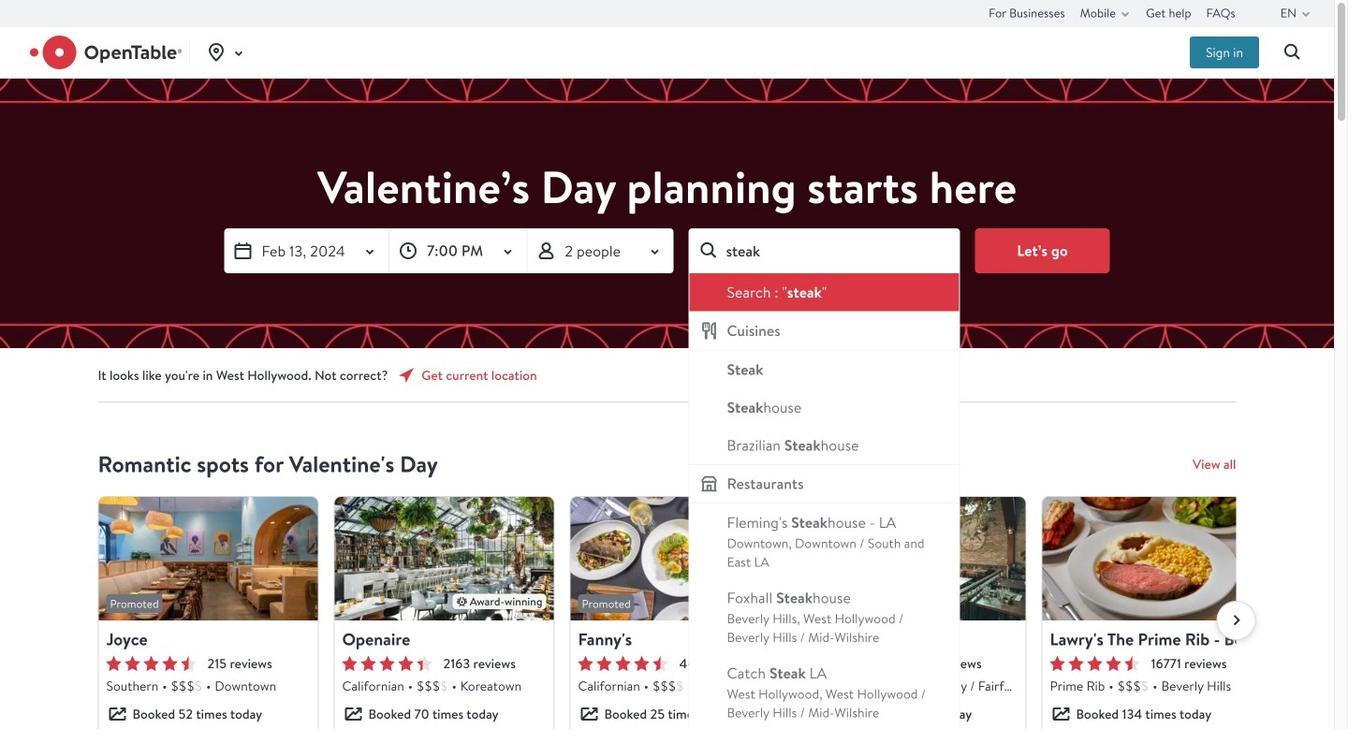 Task type: describe. For each thing, give the bounding box(es) containing it.
4.6 stars image for a photo of joyce restaurant
[[106, 657, 196, 672]]

2 list item from the top
[[690, 504, 960, 579]]

3 4.6 stars image from the left
[[1051, 657, 1140, 672]]

4 list item from the top
[[690, 655, 960, 730]]

a photo of cannabis cafe restaurant image
[[807, 497, 1026, 621]]

a photo of openaire restaurant image
[[335, 497, 554, 621]]

a photo of fanny's restaurant image
[[571, 497, 790, 621]]

3 list item from the top
[[690, 579, 960, 655]]

opentable logo image
[[30, 36, 182, 69]]

4.2 stars image
[[342, 657, 432, 672]]

4.6 stars image for a photo of fanny's restaurant
[[578, 657, 668, 672]]

a photo of joyce restaurant image
[[99, 497, 318, 621]]



Task type: vqa. For each thing, say whether or not it's contained in the screenshot.
OpenTable logo
yes



Task type: locate. For each thing, give the bounding box(es) containing it.
list item
[[690, 274, 960, 311], [690, 504, 960, 579], [690, 579, 960, 655], [690, 655, 960, 730]]

None field
[[689, 229, 961, 730]]

a photo of lawry's the prime rib - beverly hills restaurant image
[[1043, 497, 1262, 621]]

4.6 stars image
[[106, 657, 196, 672], [578, 657, 668, 672], [1051, 657, 1140, 672]]

1 4.6 stars image from the left
[[106, 657, 196, 672]]

4.7 stars image
[[814, 657, 904, 672]]

1 list item from the top
[[690, 274, 960, 311]]

option
[[690, 274, 960, 311]]

steak element
[[788, 282, 822, 303]]

1 horizontal spatial 4.6 stars image
[[578, 657, 668, 672]]

2 4.6 stars image from the left
[[578, 657, 668, 672]]

Please input a Location, Restaurant or Cuisine field
[[689, 229, 961, 274]]

2 horizontal spatial 4.6 stars image
[[1051, 657, 1140, 672]]

0 horizontal spatial 4.6 stars image
[[106, 657, 196, 672]]



